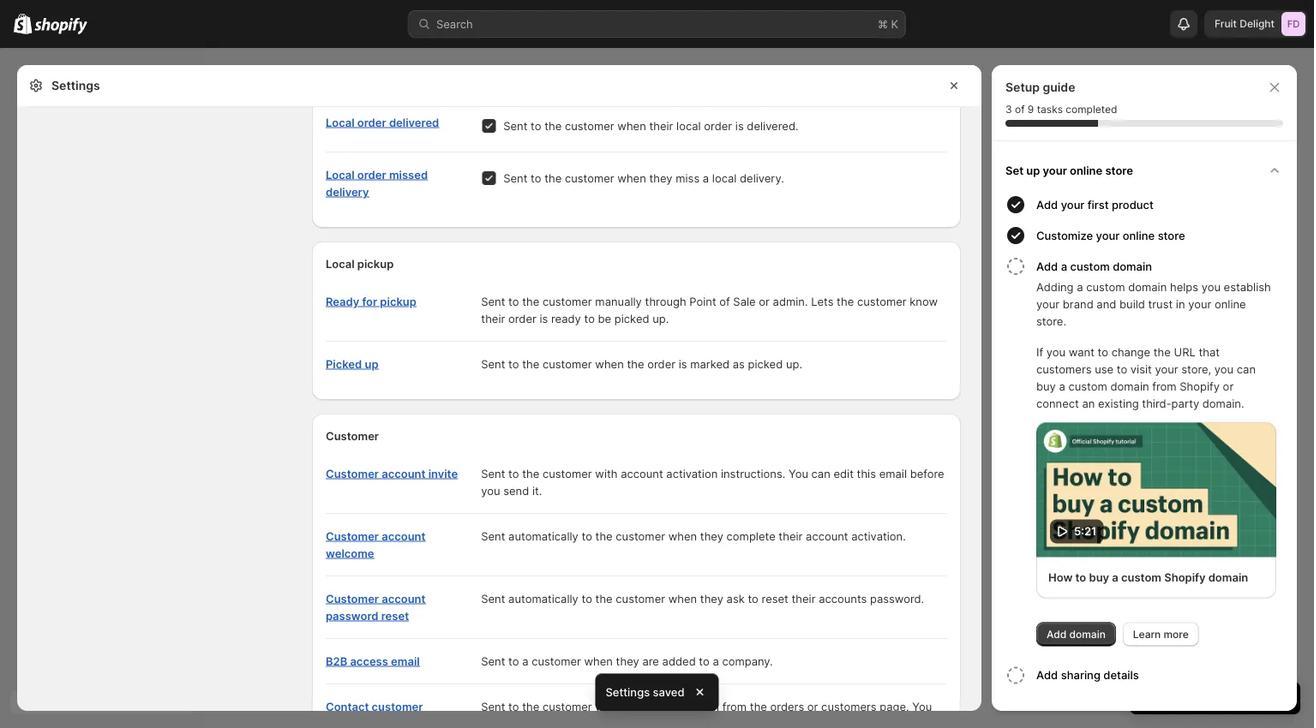 Task type: vqa. For each thing, say whether or not it's contained in the screenshot.
Search Countries text field
no



Task type: locate. For each thing, give the bounding box(es) containing it.
up right set
[[1027, 164, 1041, 177]]

customer inside the customer account password reset
[[326, 593, 379, 606]]

sent for sent to the customer when their local order is delivered.
[[504, 119, 528, 132]]

or right orders
[[808, 701, 819, 714]]

of left 9
[[1015, 103, 1025, 116]]

your inside if you want to change the url that customers use to visit your store, you can buy a custom domain from shopify or connect an existing third-party domain.
[[1156, 363, 1179, 376]]

0 vertical spatial from
[[1153, 380, 1177, 393]]

the
[[545, 119, 562, 132], [545, 172, 562, 185], [522, 295, 540, 308], [837, 295, 854, 308], [1154, 346, 1171, 359], [522, 358, 540, 371], [627, 358, 645, 371], [522, 467, 540, 481], [596, 530, 613, 543], [596, 593, 613, 606], [522, 701, 540, 714], [750, 701, 767, 714]]

customize your online store
[[1037, 229, 1186, 242]]

0 horizontal spatial of
[[720, 295, 730, 308]]

0 vertical spatial email
[[880, 467, 907, 481]]

0 vertical spatial reset
[[762, 593, 789, 606]]

page.
[[880, 701, 910, 714]]

3 local from the top
[[326, 257, 355, 271]]

can inside if you want to change the url that customers use to visit your store, you can buy a custom domain from shopify or connect an existing third-party domain.
[[1237, 363, 1256, 376]]

instructions.
[[721, 467, 786, 481]]

1 vertical spatial or
[[1223, 380, 1234, 393]]

is left ready
[[540, 312, 548, 325]]

online inside adding a custom domain helps you establish your brand and build trust in your online store.
[[1215, 298, 1247, 311]]

your left first in the right of the page
[[1061, 198, 1085, 211]]

up. right as
[[786, 358, 803, 371]]

1 vertical spatial this
[[527, 718, 546, 729]]

from up third-
[[1153, 380, 1177, 393]]

customer
[[326, 430, 379, 443], [326, 467, 379, 481], [326, 530, 379, 543], [326, 593, 379, 606]]

they left are
[[616, 655, 640, 668]]

0 vertical spatial store
[[1106, 164, 1134, 177]]

0 vertical spatial it.
[[532, 485, 542, 498]]

send
[[504, 485, 529, 498], [640, 718, 665, 729]]

1 local from the top
[[326, 116, 355, 129]]

0 horizontal spatial online
[[1070, 164, 1103, 177]]

ask
[[727, 593, 745, 606]]

account right with
[[621, 467, 664, 481]]

edit inside sent to the customer with account activation instructions. you can edit this email before you send it.
[[834, 467, 854, 481]]

if
[[1037, 346, 1044, 359]]

or right sale
[[759, 295, 770, 308]]

1 horizontal spatial it.
[[669, 718, 678, 729]]

add for add domain
[[1047, 629, 1067, 641]]

sent for sent to the customer manually through point of sale or admin. lets the customer know their order is ready to be picked up.
[[481, 295, 506, 308]]

delivered.
[[747, 119, 799, 132]]

email inside sent to the customer with account activation instructions. you can edit this email before you send it.
[[880, 467, 907, 481]]

1 customer from the top
[[326, 430, 379, 443]]

0 vertical spatial this
[[857, 467, 876, 481]]

when for miss
[[618, 172, 646, 185]]

sent to the customer with account activation instructions. you can edit this email before you send it.
[[481, 467, 945, 498]]

customers down want
[[1037, 363, 1092, 376]]

local for local order missed delivery
[[326, 168, 355, 181]]

1 horizontal spatial of
[[1015, 103, 1025, 116]]

it. inside sent to the customer with account activation instructions. you can edit this email before you send it.
[[532, 485, 542, 498]]

1 vertical spatial settings
[[606, 686, 650, 699]]

2 horizontal spatial is
[[736, 119, 744, 132]]

to inside sent to the customer when you contact them from the orders or customers page. you can edit this email before you send it.
[[509, 701, 519, 714]]

1 vertical spatial up
[[365, 358, 379, 371]]

0 horizontal spatial reset
[[381, 610, 409, 623]]

0 vertical spatial send
[[504, 485, 529, 498]]

1 horizontal spatial up.
[[786, 358, 803, 371]]

this inside sent to the customer when you contact them from the orders or customers page. you can edit this email before you send it.
[[527, 718, 546, 729]]

9
[[1028, 103, 1035, 116]]

0 horizontal spatial before
[[580, 718, 614, 729]]

1 horizontal spatial store
[[1158, 229, 1186, 242]]

point
[[690, 295, 717, 308]]

1 horizontal spatial customers
[[1037, 363, 1092, 376]]

when down settings saved
[[595, 701, 624, 714]]

up right picked
[[365, 358, 379, 371]]

picked up link
[[326, 358, 379, 371]]

0 horizontal spatial up.
[[653, 312, 669, 325]]

0 vertical spatial up.
[[653, 312, 669, 325]]

0 vertical spatial settings
[[51, 78, 100, 93]]

online down establish
[[1215, 298, 1247, 311]]

if you want to change the url that customers use to visit your store, you can buy a custom domain from shopify or connect an existing third-party domain.
[[1037, 346, 1256, 410]]

1 horizontal spatial is
[[679, 358, 687, 371]]

sent inside the sent to the customer manually through point of sale or admin. lets the customer know their order is ready to be picked up.
[[481, 295, 506, 308]]

add up adding
[[1037, 260, 1058, 273]]

delivered
[[389, 116, 439, 129]]

picked
[[326, 358, 362, 371]]

customize your online store button
[[1037, 220, 1291, 251]]

customer inside customer account welcome
[[326, 530, 379, 543]]

your down 'url'
[[1156, 363, 1179, 376]]

1 horizontal spatial before
[[910, 467, 945, 481]]

when left are
[[584, 655, 613, 668]]

1 horizontal spatial online
[[1123, 229, 1155, 242]]

add sharing details
[[1037, 669, 1140, 683]]

customer account invite
[[326, 467, 458, 481]]

local for local order delivered
[[326, 116, 355, 129]]

admin.
[[773, 295, 808, 308]]

local
[[677, 119, 701, 132], [713, 172, 737, 185]]

0 vertical spatial of
[[1015, 103, 1025, 116]]

0 vertical spatial shopify
[[1180, 380, 1220, 393]]

1 horizontal spatial settings
[[606, 686, 650, 699]]

first
[[1088, 198, 1109, 211]]

of left sale
[[720, 295, 730, 308]]

0 horizontal spatial local
[[677, 119, 701, 132]]

is left delivered.
[[736, 119, 744, 132]]

store settings
[[1006, 711, 1082, 724]]

customers left page.
[[822, 701, 877, 714]]

0 horizontal spatial this
[[527, 718, 546, 729]]

account inside customer account welcome
[[382, 530, 426, 543]]

order left delivered
[[357, 116, 386, 129]]

2 horizontal spatial email
[[880, 467, 907, 481]]

add your first product
[[1037, 198, 1154, 211]]

pickup right for
[[380, 295, 417, 308]]

order left ready
[[509, 312, 537, 325]]

fruit delight image
[[1282, 12, 1306, 36]]

2 horizontal spatial or
[[1223, 380, 1234, 393]]

1 vertical spatial up.
[[786, 358, 803, 371]]

local up miss
[[677, 119, 701, 132]]

1 horizontal spatial local
[[713, 172, 737, 185]]

1 vertical spatial you
[[913, 701, 932, 714]]

0 horizontal spatial send
[[504, 485, 529, 498]]

account left invite
[[382, 467, 426, 481]]

visit
[[1131, 363, 1152, 376]]

2 vertical spatial is
[[679, 358, 687, 371]]

is left marked
[[679, 358, 687, 371]]

1 horizontal spatial you
[[913, 701, 932, 714]]

you right page.
[[913, 701, 932, 714]]

when left ask
[[669, 593, 697, 606]]

2 vertical spatial online
[[1215, 298, 1247, 311]]

add up sharing on the right of page
[[1047, 629, 1067, 641]]

0 horizontal spatial you
[[789, 467, 809, 481]]

up. down through
[[653, 312, 669, 325]]

from inside if you want to change the url that customers use to visit your store, you can buy a custom domain from shopify or connect an existing third-party domain.
[[1153, 380, 1177, 393]]

4 customer from the top
[[326, 593, 379, 606]]

settings for settings saved
[[606, 686, 650, 699]]

domain inside adding a custom domain helps you establish your brand and build trust in your online store.
[[1129, 280, 1167, 294]]

3
[[1006, 103, 1013, 116]]

custom down the customize your online store
[[1071, 260, 1110, 273]]

customer account welcome
[[326, 530, 426, 560]]

0 vertical spatial edit
[[834, 467, 854, 481]]

miss
[[676, 172, 700, 185]]

0 vertical spatial buy
[[1037, 380, 1056, 393]]

1 vertical spatial before
[[580, 718, 614, 729]]

customer for customer
[[326, 430, 379, 443]]

ready
[[326, 295, 360, 308]]

0 vertical spatial customers
[[1037, 363, 1092, 376]]

custom up and
[[1087, 280, 1126, 294]]

local inside local order missed delivery
[[326, 168, 355, 181]]

sent
[[504, 119, 528, 132], [504, 172, 528, 185], [481, 295, 506, 308], [481, 358, 506, 371], [481, 467, 506, 481], [481, 530, 506, 543], [481, 593, 506, 606], [481, 655, 506, 668], [481, 701, 506, 714]]

you right instructions.
[[789, 467, 809, 481]]

customer up password
[[326, 593, 379, 606]]

1 horizontal spatial can
[[812, 467, 831, 481]]

can for customers
[[481, 718, 500, 729]]

pickup
[[357, 257, 394, 271], [380, 295, 417, 308]]

with
[[595, 467, 618, 481]]

add inside "button"
[[1037, 669, 1058, 683]]

custom up learn
[[1122, 572, 1162, 585]]

online down product
[[1123, 229, 1155, 242]]

sent for sent automatically to the customer when they complete their account activation.
[[481, 530, 506, 543]]

it. inside sent to the customer when you contact them from the orders or customers page. you can edit this email before you send it.
[[669, 718, 678, 729]]

custom up an
[[1069, 380, 1108, 393]]

1 vertical spatial send
[[640, 718, 665, 729]]

shopify down store,
[[1180, 380, 1220, 393]]

or up domain.
[[1223, 380, 1234, 393]]

store
[[1106, 164, 1134, 177], [1158, 229, 1186, 242]]

2 vertical spatial or
[[808, 701, 819, 714]]

1 vertical spatial edit
[[503, 718, 524, 729]]

custom inside adding a custom domain helps you establish your brand and build trust in your online store.
[[1087, 280, 1126, 294]]

they left "complete"
[[700, 530, 724, 543]]

1 horizontal spatial picked
[[748, 358, 783, 371]]

buy up connect
[[1037, 380, 1056, 393]]

1 vertical spatial from
[[723, 701, 747, 714]]

when for local
[[618, 119, 646, 132]]

store up product
[[1106, 164, 1134, 177]]

complete
[[727, 530, 776, 543]]

reset
[[762, 593, 789, 606], [381, 610, 409, 623]]

contact customer
[[326, 701, 423, 714]]

when down sent to the customer when their local order is delivered.
[[618, 172, 646, 185]]

ready for pickup
[[326, 295, 417, 308]]

password
[[326, 610, 379, 623]]

0 horizontal spatial customers
[[822, 701, 877, 714]]

an
[[1083, 397, 1095, 410]]

add up customize
[[1037, 198, 1058, 211]]

shopify up the "more"
[[1165, 572, 1206, 585]]

1 automatically from the top
[[509, 530, 579, 543]]

0 vertical spatial online
[[1070, 164, 1103, 177]]

tasks
[[1037, 103, 1063, 116]]

store up add a custom domain button
[[1158, 229, 1186, 242]]

it.
[[532, 485, 542, 498], [669, 718, 678, 729]]

1 vertical spatial is
[[540, 312, 548, 325]]

2 horizontal spatial online
[[1215, 298, 1247, 311]]

or inside if you want to change the url that customers use to visit your store, you can buy a custom domain from shopify or connect an existing third-party domain.
[[1223, 380, 1234, 393]]

of
[[1015, 103, 1025, 116], [720, 295, 730, 308]]

0 horizontal spatial picked
[[615, 312, 650, 325]]

be
[[598, 312, 612, 325]]

3 customer from the top
[[326, 530, 379, 543]]

can inside sent to the customer when you contact them from the orders or customers page. you can edit this email before you send it.
[[481, 718, 500, 729]]

buy right how
[[1090, 572, 1110, 585]]

adding
[[1037, 280, 1074, 294]]

0 horizontal spatial is
[[540, 312, 548, 325]]

through
[[645, 295, 687, 308]]

settings inside dialog
[[51, 78, 100, 93]]

1 vertical spatial local
[[713, 172, 737, 185]]

online up add your first product at the right
[[1070, 164, 1103, 177]]

0 horizontal spatial or
[[759, 295, 770, 308]]

0 horizontal spatial email
[[391, 655, 420, 668]]

account for customer account welcome
[[382, 530, 426, 543]]

lets
[[811, 295, 834, 308]]

from right them
[[723, 701, 747, 714]]

0 vertical spatial before
[[910, 467, 945, 481]]

local order missed delivery link
[[326, 168, 428, 199]]

you inside adding a custom domain helps you establish your brand and build trust in your online store.
[[1202, 280, 1221, 294]]

0 vertical spatial can
[[1237, 363, 1256, 376]]

a
[[703, 172, 709, 185], [1061, 260, 1068, 273], [1077, 280, 1084, 294], [1060, 380, 1066, 393], [1113, 572, 1119, 585], [522, 655, 529, 668], [713, 655, 719, 668]]

0 horizontal spatial store
[[1106, 164, 1134, 177]]

sent for sent to the customer when the order is marked as picked up.
[[481, 358, 506, 371]]

1 vertical spatial local
[[326, 168, 355, 181]]

add a custom domain
[[1037, 260, 1153, 273]]

order left delivered.
[[704, 119, 733, 132]]

1 horizontal spatial edit
[[834, 467, 854, 481]]

shopify image
[[14, 13, 32, 34], [35, 18, 88, 35]]

1 vertical spatial customers
[[822, 701, 877, 714]]

reset right password
[[381, 610, 409, 623]]

add right mark add sharing details as done icon
[[1037, 669, 1058, 683]]

0 horizontal spatial can
[[481, 718, 500, 729]]

settings
[[51, 78, 100, 93], [606, 686, 650, 699]]

add for add your first product
[[1037, 198, 1058, 211]]

account down customer account invite link
[[382, 530, 426, 543]]

0 vertical spatial picked
[[615, 312, 650, 325]]

0 vertical spatial or
[[759, 295, 770, 308]]

0 horizontal spatial from
[[723, 701, 747, 714]]

sent to the customer when their local order is delivered.
[[504, 119, 799, 132]]

customer up welcome
[[326, 530, 379, 543]]

connect
[[1037, 397, 1080, 410]]

1 vertical spatial of
[[720, 295, 730, 308]]

can for your
[[1237, 363, 1256, 376]]

2 customer from the top
[[326, 467, 379, 481]]

account down customer account welcome link
[[382, 593, 426, 606]]

1 vertical spatial it.
[[669, 718, 678, 729]]

sale
[[734, 295, 756, 308]]

reset right ask
[[762, 593, 789, 606]]

delight
[[1240, 18, 1275, 30]]

add a custom domain element
[[1003, 279, 1291, 647]]

activation.
[[852, 530, 906, 543]]

up for picked
[[365, 358, 379, 371]]

1 horizontal spatial this
[[857, 467, 876, 481]]

1 horizontal spatial reset
[[762, 593, 789, 606]]

sent inside sent to the customer when you contact them from the orders or customers page. you can edit this email before you send it.
[[481, 701, 506, 714]]

2 vertical spatial local
[[326, 257, 355, 271]]

add domain
[[1047, 629, 1106, 641]]

0 vertical spatial local
[[326, 116, 355, 129]]

2 local from the top
[[326, 168, 355, 181]]

reset inside the customer account password reset
[[381, 610, 409, 623]]

picked down manually
[[615, 312, 650, 325]]

their left ready
[[481, 312, 505, 325]]

build
[[1120, 298, 1146, 311]]

you
[[789, 467, 809, 481], [913, 701, 932, 714]]

settings saved
[[606, 686, 685, 699]]

2 horizontal spatial can
[[1237, 363, 1256, 376]]

their right "complete"
[[779, 530, 803, 543]]

mark add a custom domain as done image
[[1006, 256, 1027, 277]]

automatically
[[509, 530, 579, 543], [509, 593, 579, 606]]

this
[[857, 467, 876, 481], [527, 718, 546, 729]]

1 vertical spatial automatically
[[509, 593, 579, 606]]

their
[[650, 119, 674, 132], [481, 312, 505, 325], [779, 530, 803, 543], [792, 593, 816, 606]]

0 horizontal spatial edit
[[503, 718, 524, 729]]

a inside button
[[1061, 260, 1068, 273]]

1 vertical spatial can
[[812, 467, 831, 481]]

add for add a custom domain
[[1037, 260, 1058, 273]]

5:21 button
[[1037, 423, 1277, 558]]

2 vertical spatial email
[[549, 718, 577, 729]]

pickup up ready for pickup
[[357, 257, 394, 271]]

more
[[1164, 629, 1189, 641]]

up inside button
[[1027, 164, 1041, 177]]

1 vertical spatial reset
[[381, 610, 409, 623]]

0 horizontal spatial up
[[365, 358, 379, 371]]

picked up
[[326, 358, 379, 371]]

order up delivery
[[357, 168, 386, 181]]

0 horizontal spatial settings
[[51, 78, 100, 93]]

when inside sent to the customer when you contact them from the orders or customers page. you can edit this email before you send it.
[[595, 701, 624, 714]]

1 horizontal spatial send
[[640, 718, 665, 729]]

when up sent to the customer when they miss a local delivery.
[[618, 119, 646, 132]]

welcome
[[326, 547, 374, 560]]

can
[[1237, 363, 1256, 376], [812, 467, 831, 481], [481, 718, 500, 729]]

local right miss
[[713, 172, 737, 185]]

the inside sent to the customer with account activation instructions. you can edit this email before you send it.
[[522, 467, 540, 481]]

add sharing details button
[[1037, 661, 1291, 692]]

of inside setup guide dialog
[[1015, 103, 1025, 116]]

customer up customer account invite link
[[326, 430, 379, 443]]

1 horizontal spatial up
[[1027, 164, 1041, 177]]

when down be
[[595, 358, 624, 371]]

set up your online store button
[[999, 152, 1291, 190]]

existing
[[1099, 397, 1139, 410]]

customer up customer account welcome
[[326, 467, 379, 481]]

from
[[1153, 380, 1177, 393], [723, 701, 747, 714]]

sent inside sent to the customer with account activation instructions. you can edit this email before you send it.
[[481, 467, 506, 481]]

picked right as
[[748, 358, 783, 371]]

up
[[1027, 164, 1041, 177], [365, 358, 379, 371]]

2 automatically from the top
[[509, 593, 579, 606]]

local order delivered link
[[326, 116, 439, 129]]

b2b access email
[[326, 655, 420, 668]]

up inside settings dialog
[[365, 358, 379, 371]]

account inside the customer account password reset
[[382, 593, 426, 606]]

activation
[[667, 467, 718, 481]]

0 horizontal spatial buy
[[1037, 380, 1056, 393]]

up for set
[[1027, 164, 1041, 177]]

their left accounts
[[792, 593, 816, 606]]

0 vertical spatial you
[[789, 467, 809, 481]]

send inside sent to the customer with account activation instructions. you can edit this email before you send it.
[[504, 485, 529, 498]]

customer account password reset
[[326, 593, 426, 623]]

0 vertical spatial automatically
[[509, 530, 579, 543]]

automatically for sent automatically to the customer when they ask to reset their accounts password.
[[509, 593, 579, 606]]

0 vertical spatial is
[[736, 119, 744, 132]]



Task type: describe. For each thing, give the bounding box(es) containing it.
local for local pickup
[[326, 257, 355, 271]]

can inside sent to the customer with account activation instructions. you can edit this email before you send it.
[[812, 467, 831, 481]]

details
[[1104, 669, 1140, 683]]

send inside sent to the customer when you contact them from the orders or customers page. you can edit this email before you send it.
[[640, 718, 665, 729]]

order inside the sent to the customer manually through point of sale or admin. lets the customer know their order is ready to be picked up.
[[509, 312, 537, 325]]

them
[[693, 701, 720, 714]]

your up store. on the top of the page
[[1037, 298, 1060, 311]]

customer account password reset link
[[326, 593, 426, 623]]

sent for sent to the customer when they miss a local delivery.
[[504, 172, 528, 185]]

want
[[1069, 346, 1095, 359]]

sent to the customer when you contact them from the orders or customers page. you can edit this email before you send it.
[[481, 701, 932, 729]]

settings for settings
[[51, 78, 100, 93]]

a inside adding a custom domain helps you establish your brand and build trust in your online store.
[[1077, 280, 1084, 294]]

sent to the customer when the order is marked as picked up.
[[481, 358, 803, 371]]

your down first in the right of the page
[[1097, 229, 1120, 242]]

1 vertical spatial shopify
[[1165, 572, 1206, 585]]

as
[[733, 358, 745, 371]]

saved
[[653, 686, 685, 699]]

domain inside if you want to change the url that customers use to visit your store, you can buy a custom domain from shopify or connect an existing third-party domain.
[[1111, 380, 1150, 393]]

before inside sent to the customer when you contact them from the orders or customers page. you can edit this email before you send it.
[[580, 718, 614, 729]]

fruit
[[1215, 18, 1238, 30]]

store
[[1006, 711, 1035, 724]]

when for contact
[[595, 701, 624, 714]]

add domain link
[[1037, 623, 1116, 647]]

1 vertical spatial pickup
[[380, 295, 417, 308]]

added
[[663, 655, 696, 668]]

edit inside sent to the customer when you contact them from the orders or customers page. you can edit this email before you send it.
[[503, 718, 524, 729]]

customer account welcome link
[[326, 530, 426, 560]]

1 vertical spatial store
[[1158, 229, 1186, 242]]

sent to the customer manually through point of sale or admin. lets the customer know their order is ready to be picked up.
[[481, 295, 938, 325]]

set up your online store
[[1006, 164, 1134, 177]]

their up sent to the customer when they miss a local delivery.
[[650, 119, 674, 132]]

0 vertical spatial local
[[677, 119, 701, 132]]

this inside sent to the customer with account activation instructions. you can edit this email before you send it.
[[857, 467, 876, 481]]

0 horizontal spatial shopify image
[[14, 13, 32, 34]]

use
[[1095, 363, 1114, 376]]

contact
[[326, 701, 369, 714]]

⌘ k
[[878, 17, 899, 30]]

domain inside button
[[1113, 260, 1153, 273]]

of inside the sent to the customer manually through point of sale or admin. lets the customer know their order is ready to be picked up.
[[720, 295, 730, 308]]

know
[[910, 295, 938, 308]]

email inside sent to the customer when you contact them from the orders or customers page. you can edit this email before you send it.
[[549, 718, 577, 729]]

1 vertical spatial buy
[[1090, 572, 1110, 585]]

settings
[[1038, 711, 1082, 724]]

set
[[1006, 164, 1024, 177]]

how
[[1049, 572, 1073, 585]]

local order missed delivery
[[326, 168, 428, 199]]

customer for customer account password reset
[[326, 593, 379, 606]]

third-
[[1143, 397, 1172, 410]]

for
[[362, 295, 377, 308]]

customer account invite link
[[326, 467, 458, 481]]

domain.
[[1203, 397, 1245, 410]]

k
[[891, 17, 899, 30]]

establish
[[1224, 280, 1272, 294]]

fruit delight
[[1215, 18, 1275, 30]]

before inside sent to the customer with account activation instructions. you can edit this email before you send it.
[[910, 467, 945, 481]]

mark add sharing details as done image
[[1006, 666, 1027, 686]]

store.
[[1037, 315, 1067, 328]]

sent automatically to the customer when they complete their account activation.
[[481, 530, 906, 543]]

in
[[1176, 298, 1186, 311]]

account for customer account invite
[[382, 467, 426, 481]]

and
[[1097, 298, 1117, 311]]

you inside sent to the customer with account activation instructions. you can edit this email before you send it.
[[789, 467, 809, 481]]

1 vertical spatial picked
[[748, 358, 783, 371]]

shopify inside if you want to change the url that customers use to visit your store, you can buy a custom domain from shopify or connect an existing third-party domain.
[[1180, 380, 1220, 393]]

account for customer account password reset
[[382, 593, 426, 606]]

delivery.
[[740, 172, 785, 185]]

account inside sent to the customer with account activation instructions. you can edit this email before you send it.
[[621, 467, 664, 481]]

custom inside if you want to change the url that customers use to visit your store, you can buy a custom domain from shopify or connect an existing third-party domain.
[[1069, 380, 1108, 393]]

store settings button
[[999, 699, 1291, 729]]

to inside sent to the customer with account activation instructions. you can edit this email before you send it.
[[509, 467, 519, 481]]

customer for customer account welcome
[[326, 530, 379, 543]]

or inside sent to the customer when you contact them from the orders or customers page. you can edit this email before you send it.
[[808, 701, 819, 714]]

customers inside if you want to change the url that customers use to visit your store, you can buy a custom domain from shopify or connect an existing third-party domain.
[[1037, 363, 1092, 376]]

ready
[[551, 312, 581, 325]]

1 horizontal spatial shopify image
[[35, 18, 88, 35]]

3 of 9 tasks completed
[[1006, 103, 1118, 116]]

up. inside the sent to the customer manually through point of sale or admin. lets the customer know their order is ready to be picked up.
[[653, 312, 669, 325]]

invite
[[428, 467, 458, 481]]

1 vertical spatial online
[[1123, 229, 1155, 242]]

add a custom domain button
[[1037, 251, 1291, 279]]

local order delivered
[[326, 116, 439, 129]]

contact
[[649, 701, 690, 714]]

you inside sent to the customer when you contact them from the orders or customers page. you can edit this email before you send it.
[[913, 701, 932, 714]]

setup guide dialog
[[992, 65, 1298, 729]]

accounts
[[819, 593, 867, 606]]

your right in
[[1189, 298, 1212, 311]]

account left activation.
[[806, 530, 849, 543]]

password.
[[870, 593, 925, 606]]

marked
[[691, 358, 730, 371]]

sent to the customer when they miss a local delivery.
[[504, 172, 785, 185]]

orders
[[771, 701, 805, 714]]

access
[[350, 655, 388, 668]]

brand
[[1063, 298, 1094, 311]]

is inside the sent to the customer manually through point of sale or admin. lets the customer know their order is ready to be picked up.
[[540, 312, 548, 325]]

sent for sent automatically to the customer when they ask to reset their accounts password.
[[481, 593, 506, 606]]

they left ask
[[700, 593, 724, 606]]

setup
[[1006, 80, 1040, 95]]

settings dialog
[[17, 0, 982, 729]]

b2b access email link
[[326, 655, 420, 668]]

helps
[[1171, 280, 1199, 294]]

ready for pickup link
[[326, 295, 417, 308]]

or inside the sent to the customer manually through point of sale or admin. lets the customer know their order is ready to be picked up.
[[759, 295, 770, 308]]

1 vertical spatial email
[[391, 655, 420, 668]]

setup guide
[[1006, 80, 1076, 95]]

url
[[1174, 346, 1196, 359]]

customers inside sent to the customer when you contact them from the orders or customers page. you can edit this email before you send it.
[[822, 701, 877, 714]]

you inside sent to the customer with account activation instructions. you can edit this email before you send it.
[[481, 485, 500, 498]]

5:21
[[1075, 525, 1097, 539]]

sent for sent to the customer when you contact them from the orders or customers page. you can edit this email before you send it.
[[481, 701, 506, 714]]

order inside local order missed delivery
[[357, 168, 386, 181]]

your right set
[[1043, 164, 1068, 177]]

add your first product button
[[1037, 190, 1291, 220]]

from inside sent to the customer when you contact them from the orders or customers page. you can edit this email before you send it.
[[723, 701, 747, 714]]

when for are
[[584, 655, 613, 668]]

completed
[[1066, 103, 1118, 116]]

company.
[[722, 655, 773, 668]]

b2b
[[326, 655, 347, 668]]

when down sent to the customer with account activation instructions. you can edit this email before you send it. in the bottom of the page
[[669, 530, 697, 543]]

they left miss
[[650, 172, 673, 185]]

custom inside button
[[1071, 260, 1110, 273]]

a inside if you want to change the url that customers use to visit your store, you can buy a custom domain from shopify or connect an existing third-party domain.
[[1060, 380, 1066, 393]]

order left marked
[[648, 358, 676, 371]]

local pickup
[[326, 257, 394, 271]]

that
[[1199, 346, 1220, 359]]

how to buy a custom shopify domain
[[1049, 572, 1249, 585]]

their inside the sent to the customer manually through point of sale or admin. lets the customer know their order is ready to be picked up.
[[481, 312, 505, 325]]

manually
[[595, 295, 642, 308]]

when for order
[[595, 358, 624, 371]]

search
[[437, 17, 473, 30]]

sharing
[[1061, 669, 1101, 683]]

sent for sent to the customer with account activation instructions. you can edit this email before you send it.
[[481, 467, 506, 481]]

customer inside sent to the customer when you contact them from the orders or customers page. you can edit this email before you send it.
[[543, 701, 592, 714]]

⌘
[[878, 17, 888, 30]]

customer inside sent to the customer with account activation instructions. you can edit this email before you send it.
[[543, 467, 592, 481]]

sent for sent to a customer when they are added to a company.
[[481, 655, 506, 668]]

add for add sharing details
[[1037, 669, 1058, 683]]

the inside if you want to change the url that customers use to visit your store, you can buy a custom domain from shopify or connect an existing third-party domain.
[[1154, 346, 1171, 359]]

0 vertical spatial pickup
[[357, 257, 394, 271]]

picked inside the sent to the customer manually through point of sale or admin. lets the customer know their order is ready to be picked up.
[[615, 312, 650, 325]]

sent automatically to the customer when they ask to reset their accounts password.
[[481, 593, 925, 606]]

buy inside if you want to change the url that customers use to visit your store, you can buy a custom domain from shopify or connect an existing third-party domain.
[[1037, 380, 1056, 393]]

automatically for sent automatically to the customer when they complete their account activation.
[[509, 530, 579, 543]]

learn
[[1134, 629, 1161, 641]]

customer for customer account invite
[[326, 467, 379, 481]]

party
[[1172, 397, 1200, 410]]



